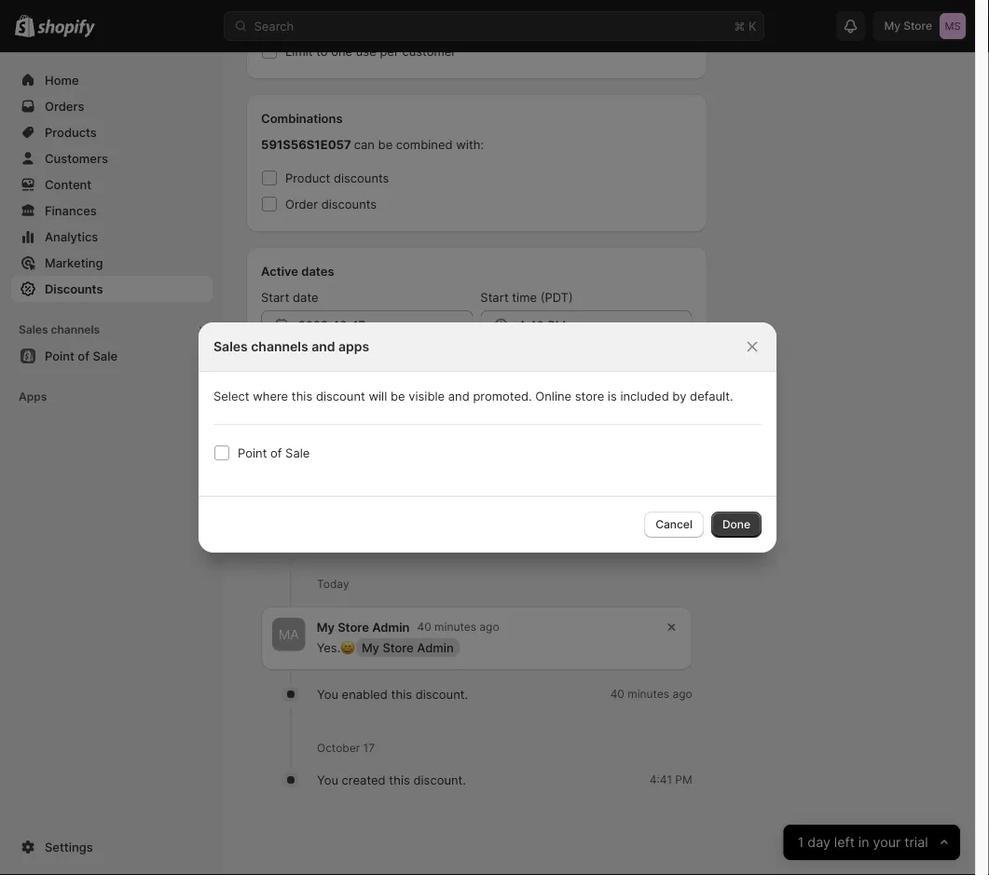 Task type: locate. For each thing, give the bounding box(es) containing it.
select where this discount will be visible and promoted. online store is included by default.
[[214, 389, 733, 403]]

apps
[[338, 339, 369, 355]]

discount. down my store admin link
[[416, 687, 468, 702]]

promoted.
[[473, 389, 532, 403]]

0 vertical spatial you
[[317, 687, 338, 702]]

you
[[317, 687, 338, 702], [317, 773, 338, 788]]

order
[[285, 197, 318, 211]]

discount right delete
[[839, 841, 886, 854]]

avatar with initials m a image
[[272, 441, 306, 475], [272, 618, 306, 652]]

start left time
[[481, 290, 509, 304]]

1 vertical spatial discount
[[839, 841, 886, 854]]

1 horizontal spatial 40
[[610, 688, 625, 701]]

you left enabled
[[317, 687, 338, 702]]

this right created
[[389, 773, 410, 788]]

avatar with initials m a image left yes.😄
[[272, 618, 306, 652]]

this right enabled
[[391, 687, 412, 702]]

home link
[[11, 67, 213, 93]]

1 vertical spatial admin
[[417, 641, 454, 655]]

you for you created this discount.
[[317, 773, 338, 788]]

sales inside button
[[19, 323, 48, 337]]

1 vertical spatial avatar with initials m a image
[[272, 618, 306, 652]]

where
[[253, 389, 288, 403]]

2 vertical spatial this
[[389, 773, 410, 788]]

october 17
[[317, 742, 375, 755]]

this right where
[[292, 389, 313, 403]]

591s56s1e057 can be combined with:
[[261, 137, 484, 152]]

this for created
[[389, 773, 410, 788]]

select
[[214, 389, 249, 403]]

product
[[285, 171, 330, 185]]

will
[[369, 389, 387, 403]]

1 horizontal spatial sales
[[214, 339, 248, 355]]

2 vertical spatial and
[[511, 533, 531, 546]]

0 vertical spatial this
[[292, 389, 313, 403]]

1 vertical spatial and
[[448, 389, 470, 403]]

channels for sales channels and apps
[[251, 339, 308, 355]]

discount. right created
[[413, 773, 466, 788]]

product discounts
[[285, 171, 389, 185]]

search
[[254, 19, 294, 33]]

and left apps
[[312, 339, 335, 355]]

1 vertical spatial discount.
[[413, 773, 466, 788]]

delete discount button
[[791, 835, 897, 861]]

of
[[270, 446, 282, 460]]

discounts
[[334, 171, 389, 185], [321, 197, 377, 211]]

0 horizontal spatial 40
[[417, 621, 431, 634]]

my
[[317, 620, 335, 635], [362, 641, 379, 655]]

1 avatar with initials m a image from the top
[[272, 441, 306, 475]]

channels for sales channels
[[51, 323, 100, 337]]

1 you from the top
[[317, 687, 338, 702]]

can
[[354, 137, 375, 152], [593, 533, 612, 546]]

1 horizontal spatial store
[[383, 641, 414, 655]]

⌘ k
[[734, 19, 757, 33]]

you for you enabled this discount.
[[317, 687, 338, 702]]

sales for sales channels
[[19, 323, 48, 337]]

see
[[615, 533, 634, 546]]

0 horizontal spatial minutes
[[435, 621, 476, 634]]

0 vertical spatial minutes
[[435, 621, 476, 634]]

discount.
[[416, 687, 468, 702], [413, 773, 466, 788]]

my store admin 40 minutes ago yes.😄 my store admin
[[317, 620, 499, 655]]

0 vertical spatial sales
[[19, 323, 48, 337]]

can left see on the bottom
[[593, 533, 612, 546]]

store
[[575, 389, 604, 403]]

date
[[293, 290, 319, 304], [333, 353, 359, 368]]

admin up my store admin link
[[372, 620, 410, 635]]

admin
[[372, 620, 410, 635], [417, 641, 454, 655]]

1 horizontal spatial date
[[333, 353, 359, 368]]

0 vertical spatial avatar with initials m a image
[[272, 441, 306, 475]]

sales inside dialog
[[214, 339, 248, 355]]

and right visible
[[448, 389, 470, 403]]

1 vertical spatial date
[[333, 353, 359, 368]]

1 horizontal spatial channels
[[251, 339, 308, 355]]

40
[[417, 621, 431, 634], [610, 688, 625, 701]]

0 vertical spatial discounts
[[334, 171, 389, 185]]

2 horizontal spatial and
[[511, 533, 531, 546]]

0 vertical spatial my
[[317, 620, 335, 635]]

channels inside sales channels and apps dialog
[[251, 339, 308, 355]]

included
[[620, 389, 669, 403]]

discount
[[316, 389, 365, 403], [839, 841, 886, 854]]

sales
[[19, 323, 48, 337], [214, 339, 248, 355]]

1 horizontal spatial start
[[481, 290, 509, 304]]

my store admin link
[[356, 639, 459, 657]]

be left combined
[[378, 137, 393, 152]]

ago down you
[[480, 621, 499, 634]]

date right end
[[333, 353, 359, 368]]

1 vertical spatial be
[[391, 389, 405, 403]]

other
[[534, 533, 562, 546]]

discount left will
[[316, 389, 365, 403]]

my right yes.😄
[[362, 641, 379, 655]]

0 vertical spatial store
[[338, 620, 369, 635]]

ago inside my store admin 40 minutes ago yes.😄 my store admin
[[480, 621, 499, 634]]

admin up you enabled this discount.
[[417, 641, 454, 655]]

channels down the 'discounts'
[[51, 323, 100, 337]]

done
[[723, 518, 751, 531]]

1 start from the left
[[261, 290, 289, 304]]

sales down the 'discounts'
[[19, 323, 48, 337]]

1 horizontal spatial can
[[593, 533, 612, 546]]

0 horizontal spatial my
[[317, 620, 335, 635]]

shopify image
[[38, 19, 95, 38]]

is
[[608, 389, 617, 403]]

and right you
[[511, 533, 531, 546]]

minutes up '4:41'
[[628, 688, 670, 701]]

discounts for order discounts
[[321, 197, 377, 211]]

channels
[[51, 323, 100, 337], [251, 339, 308, 355]]

0 horizontal spatial ago
[[480, 621, 499, 634]]

0 horizontal spatial sales
[[19, 323, 48, 337]]

minutes up my store admin link
[[435, 621, 476, 634]]

ago
[[480, 621, 499, 634], [673, 688, 692, 701]]

0 vertical spatial discount
[[316, 389, 365, 403]]

1 vertical spatial my
[[362, 641, 379, 655]]

and for you
[[511, 533, 531, 546]]

this
[[292, 389, 313, 403], [391, 687, 412, 702], [389, 773, 410, 788]]

0 vertical spatial 40
[[417, 621, 431, 634]]

start down active
[[261, 290, 289, 304]]

created
[[342, 773, 386, 788]]

start time (pdt)
[[481, 290, 573, 304]]

0 vertical spatial ago
[[480, 621, 499, 634]]

avatar with initials m a image right point
[[272, 441, 306, 475]]

1 vertical spatial store
[[383, 641, 414, 655]]

discounts down product discounts
[[321, 197, 377, 211]]

dates
[[301, 264, 334, 278]]

1 vertical spatial 40
[[610, 688, 625, 701]]

sales up select
[[214, 339, 248, 355]]

1 vertical spatial sales
[[214, 339, 248, 355]]

1 vertical spatial channels
[[251, 339, 308, 355]]

start
[[261, 290, 289, 304], [481, 290, 509, 304]]

date down active dates
[[293, 290, 319, 304]]

store up you enabled this discount.
[[383, 641, 414, 655]]

store up yes.😄
[[338, 620, 369, 635]]

0 horizontal spatial discount
[[316, 389, 365, 403]]

start date
[[261, 290, 319, 304]]

channels inside the sales channels button
[[51, 323, 100, 337]]

ago up pm
[[673, 688, 692, 701]]

1 horizontal spatial and
[[448, 389, 470, 403]]

limit to one use per customer
[[285, 44, 456, 58]]

1 vertical spatial you
[[317, 773, 338, 788]]

0 horizontal spatial channels
[[51, 323, 100, 337]]

0 horizontal spatial can
[[354, 137, 375, 152]]

0 horizontal spatial admin
[[372, 620, 410, 635]]

0 vertical spatial channels
[[51, 323, 100, 337]]

sales channels button
[[11, 317, 213, 343]]

1 horizontal spatial my
[[362, 641, 379, 655]]

today
[[317, 578, 349, 591]]

2 you from the top
[[317, 773, 338, 788]]

be right will
[[391, 389, 405, 403]]

discount. for you enabled this discount.
[[416, 687, 468, 702]]

order discounts
[[285, 197, 377, 211]]

limit
[[285, 44, 313, 58]]

be
[[378, 137, 393, 152], [391, 389, 405, 403]]

cancel button
[[645, 512, 704, 538]]

minutes
[[435, 621, 476, 634], [628, 688, 670, 701]]

2 start from the left
[[481, 290, 509, 304]]

delete discount
[[802, 841, 886, 854]]

0 vertical spatial and
[[312, 339, 335, 355]]

this inside sales channels and apps dialog
[[292, 389, 313, 403]]

home
[[45, 73, 79, 87]]

discount inside sales channels and apps dialog
[[316, 389, 365, 403]]

1 vertical spatial minutes
[[628, 688, 670, 701]]

staff
[[566, 533, 590, 546]]

0 horizontal spatial start
[[261, 290, 289, 304]]

0 vertical spatial discount.
[[416, 687, 468, 702]]

1 vertical spatial discounts
[[321, 197, 377, 211]]

0 horizontal spatial and
[[312, 339, 335, 355]]

sales channels and apps
[[214, 339, 369, 355]]

1 vertical spatial ago
[[673, 688, 692, 701]]

my up yes.😄
[[317, 620, 335, 635]]

store
[[338, 620, 369, 635], [383, 641, 414, 655]]

can up product discounts
[[354, 137, 375, 152]]

0 vertical spatial date
[[293, 290, 319, 304]]

1 vertical spatial this
[[391, 687, 412, 702]]

one
[[331, 44, 353, 58]]

channels up where
[[251, 339, 308, 355]]

point of sale
[[238, 446, 310, 460]]

be inside sales channels and apps dialog
[[391, 389, 405, 403]]

1 horizontal spatial discount
[[839, 841, 886, 854]]

and
[[312, 339, 335, 355], [448, 389, 470, 403], [511, 533, 531, 546]]

discounts down 591s56s1e057 can be combined with:
[[334, 171, 389, 185]]

you down october on the bottom left
[[317, 773, 338, 788]]



Task type: describe. For each thing, give the bounding box(es) containing it.
use
[[356, 44, 376, 58]]

2 avatar with initials m a image from the top
[[272, 618, 306, 652]]

combinations
[[261, 111, 343, 125]]

1 horizontal spatial minutes
[[628, 688, 670, 701]]

per
[[380, 44, 399, 58]]

start for start date
[[261, 290, 289, 304]]

1 vertical spatial can
[[593, 533, 612, 546]]

591s56s1e057
[[261, 137, 351, 152]]

combined
[[396, 137, 453, 152]]

discount. for you created this discount.
[[413, 773, 466, 788]]

apps button
[[11, 384, 213, 410]]

you
[[489, 533, 508, 546]]

this for where
[[292, 389, 313, 403]]

pm
[[675, 774, 692, 787]]

sales channels
[[19, 323, 100, 337]]

set
[[285, 353, 305, 368]]

yes.😄
[[317, 641, 353, 655]]

settings
[[45, 840, 93, 855]]

point
[[238, 446, 267, 460]]

with:
[[456, 137, 484, 152]]

40 inside my store admin 40 minutes ago yes.😄 my store admin
[[417, 621, 431, 634]]

delete
[[802, 841, 837, 854]]

enabled
[[342, 687, 388, 702]]

4:41
[[650, 774, 672, 787]]

this for enabled
[[391, 687, 412, 702]]

start for start time (pdt)
[[481, 290, 509, 304]]

0 vertical spatial can
[[354, 137, 375, 152]]

active dates
[[261, 264, 334, 278]]

0 vertical spatial admin
[[372, 620, 410, 635]]

(pdt)
[[541, 290, 573, 304]]

online
[[536, 389, 572, 403]]

only
[[462, 533, 486, 546]]

sale
[[285, 446, 310, 460]]

done button
[[711, 512, 762, 538]]

discounts link
[[11, 276, 213, 302]]

minutes inside my store admin 40 minutes ago yes.😄 my store admin
[[435, 621, 476, 634]]

0 vertical spatial be
[[378, 137, 393, 152]]

by
[[673, 389, 687, 403]]

0 horizontal spatial store
[[338, 620, 369, 635]]

default.
[[690, 389, 733, 403]]

1 horizontal spatial ago
[[673, 688, 692, 701]]

you created this discount.
[[317, 773, 466, 788]]

0 horizontal spatial date
[[293, 290, 319, 304]]

end
[[308, 353, 330, 368]]

4:41 pm
[[650, 774, 692, 787]]

active
[[261, 264, 298, 278]]

you enabled this discount.
[[317, 687, 468, 702]]

customer
[[402, 44, 456, 58]]

k
[[749, 19, 757, 33]]

discounts
[[45, 282, 103, 296]]

only you and other staff can see comments
[[462, 533, 692, 546]]

1 horizontal spatial admin
[[417, 641, 454, 655]]

october
[[317, 742, 360, 755]]

apps
[[19, 390, 47, 404]]

discount inside button
[[839, 841, 886, 854]]

to
[[316, 44, 328, 58]]

time
[[512, 290, 537, 304]]

cancel
[[656, 518, 693, 531]]

17
[[363, 742, 375, 755]]

sales for sales channels and apps
[[214, 339, 248, 355]]

set end date
[[285, 353, 359, 368]]

and for channels
[[312, 339, 335, 355]]

visible
[[409, 389, 445, 403]]

40 minutes ago
[[610, 688, 692, 701]]

sales channels and apps dialog
[[0, 323, 975, 553]]

⌘
[[734, 19, 745, 33]]

comments
[[637, 533, 692, 546]]

settings link
[[11, 835, 213, 861]]

discounts for product discounts
[[334, 171, 389, 185]]



Task type: vqa. For each thing, say whether or not it's contained in the screenshot.
the bottom can
yes



